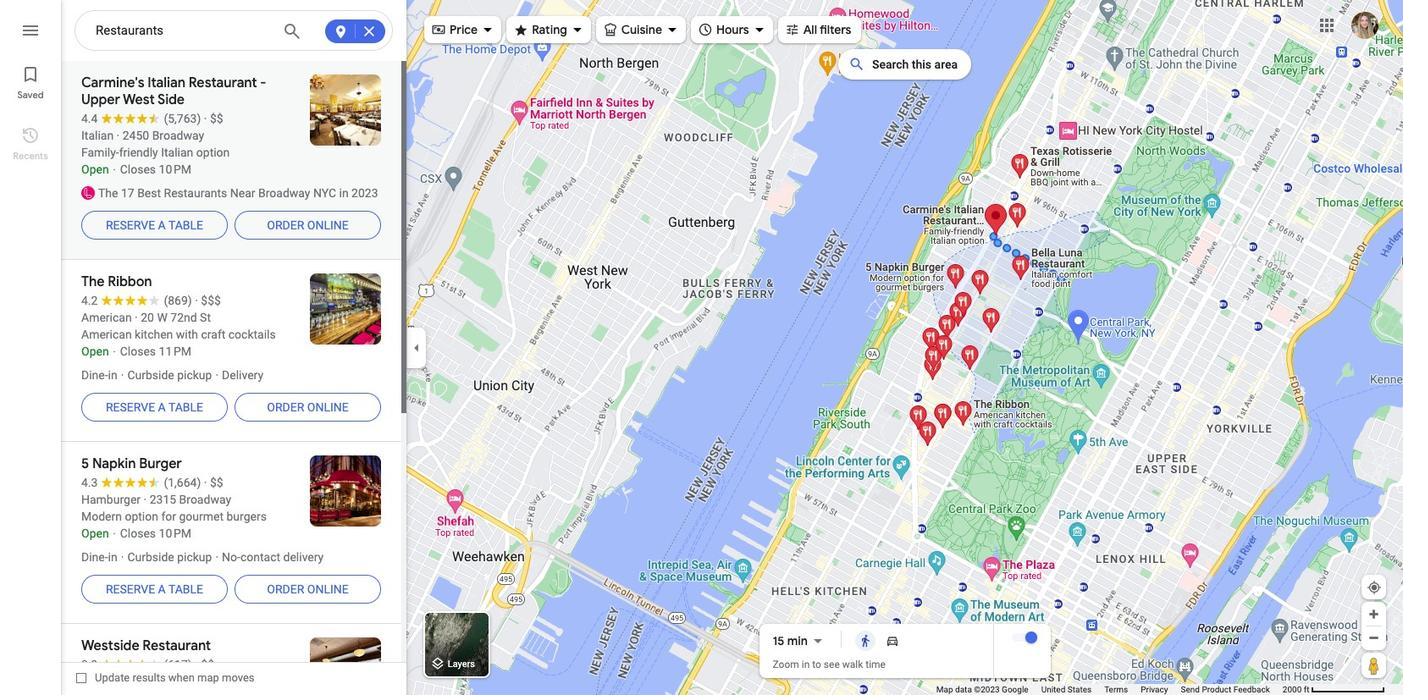 Task type: vqa. For each thing, say whether or not it's contained in the screenshot.
'UNITED STATES' "Button"
yes



Task type: describe. For each thing, give the bounding box(es) containing it.
show your location image
[[1367, 580, 1382, 595]]

turn off travel time tool image
[[1025, 632, 1037, 644]]

order online link for 2nd 'reserve a table' link
[[235, 387, 381, 428]]

table for 2nd 'reserve a table' link
[[168, 401, 203, 414]]

list containing saved
[[0, 0, 61, 695]]

2000 ft button
[[1283, 685, 1386, 695]]

feedback
[[1234, 685, 1270, 695]]

order online link for 1st 'reserve a table' link from the bottom of the 'results for restaurants' 'feed'
[[235, 569, 381, 610]]

reserve for third 'reserve a table' link from the bottom
[[106, 219, 155, 232]]

order online for 1st 'reserve a table' link from the bottom of the 'results for restaurants' 'feed''s order online link
[[267, 583, 349, 596]]

send product feedback
[[1181, 685, 1270, 695]]

cuisine button
[[596, 11, 686, 48]]

search this area button
[[838, 49, 972, 80]]

area
[[935, 58, 958, 71]]

1 reserve a table link from the top
[[81, 205, 228, 246]]

data
[[955, 685, 972, 695]]


[[785, 20, 800, 39]]

google account: michelle dermenjian  
(michelle.dermenjian@adept.ai) image
[[1352, 12, 1379, 39]]

when
[[168, 672, 195, 684]]

zoom in to see walk time
[[773, 659, 886, 671]]

menu image
[[20, 20, 41, 41]]

send
[[1181, 685, 1200, 695]]

none field inside restaurants field
[[96, 20, 270, 41]]

privacy button
[[1141, 684, 1168, 695]]

map data ©2023 google
[[937, 685, 1029, 695]]

reserve for 2nd 'reserve a table' link
[[106, 401, 155, 414]]

online for third 'reserve a table' link from the bottom
[[307, 219, 349, 232]]

15 min button
[[773, 631, 828, 651]]

table for 1st 'reserve a table' link from the bottom of the 'results for restaurants' 'feed'
[[168, 583, 203, 596]]

footer inside google maps element
[[937, 684, 1283, 695]]

reserve a table for 2nd 'reserve a table' link
[[106, 401, 203, 414]]

reserve a table for third 'reserve a table' link from the bottom
[[106, 219, 203, 232]]

show street view coverage image
[[1362, 653, 1387, 678]]

Restaurants field
[[75, 10, 393, 52]]

privacy
[[1141, 685, 1168, 695]]

all
[[803, 22, 817, 37]]

time
[[866, 659, 886, 671]]

2000
[[1283, 685, 1302, 695]]

filters
[[820, 22, 852, 37]]

3 reserve a table link from the top
[[81, 569, 228, 610]]

google maps element
[[0, 0, 1403, 695]]

to
[[812, 659, 821, 671]]

online for 1st 'reserve a table' link from the bottom of the 'results for restaurants' 'feed'
[[307, 583, 349, 596]]

rating
[[532, 22, 567, 37]]

online for 2nd 'reserve a table' link
[[307, 401, 349, 414]]

Turn off travel time tool checkbox
[[1012, 632, 1037, 644]]

15
[[773, 634, 785, 649]]

walk
[[843, 659, 863, 671]]

terms
[[1105, 685, 1128, 695]]

map
[[197, 672, 219, 684]]



Task type: locate. For each thing, give the bounding box(es) containing it.
 rating
[[513, 20, 567, 39]]

2 vertical spatial reserve a table link
[[81, 569, 228, 610]]

results for restaurants feed
[[61, 61, 407, 695]]

2 vertical spatial order online
[[267, 583, 349, 596]]

order online link
[[235, 205, 381, 246], [235, 387, 381, 428], [235, 569, 381, 610]]

in
[[802, 659, 810, 671]]

price button
[[424, 11, 502, 48]]

3 a from the top
[[158, 583, 166, 596]]

2 a from the top
[[158, 401, 166, 414]]

zoom in image
[[1368, 608, 1381, 621]]

0 vertical spatial order
[[267, 219, 304, 232]]

product
[[1202, 685, 1232, 695]]

footer
[[937, 684, 1283, 695]]


[[513, 20, 529, 39]]

see
[[824, 659, 840, 671]]

1 table from the top
[[168, 219, 203, 232]]

2 vertical spatial reserve
[[106, 583, 155, 596]]

united
[[1042, 685, 1066, 695]]

1 order from the top
[[267, 219, 304, 232]]

a
[[158, 219, 166, 232], [158, 401, 166, 414], [158, 583, 166, 596]]

©2023
[[974, 685, 1000, 695]]

this
[[912, 58, 932, 71]]

google
[[1002, 685, 1029, 695]]

driving image
[[886, 634, 899, 648]]

2 vertical spatial order online link
[[235, 569, 381, 610]]

0 vertical spatial reserve a table
[[106, 219, 203, 232]]


[[698, 20, 713, 39]]

 all filters
[[785, 20, 852, 39]]

states
[[1068, 685, 1092, 695]]

1 a from the top
[[158, 219, 166, 232]]

1 vertical spatial reserve a table
[[106, 401, 203, 414]]

2 vertical spatial order
[[267, 583, 304, 596]]

Update results when map moves checkbox
[[76, 667, 255, 689]]

1 vertical spatial order online
[[267, 401, 349, 414]]

3 order online link from the top
[[235, 569, 381, 610]]

reserve a table for 1st 'reserve a table' link from the bottom of the 'results for restaurants' 'feed'
[[106, 583, 203, 596]]

2 reserve a table from the top
[[106, 401, 203, 414]]

order online link for third 'reserve a table' link from the bottom
[[235, 205, 381, 246]]

None radio
[[879, 631, 906, 651]]

layers
[[448, 659, 475, 670]]

1 vertical spatial table
[[168, 401, 203, 414]]

collapse side panel image
[[407, 338, 426, 357]]

1 vertical spatial a
[[158, 401, 166, 414]]

none search field inside google maps element
[[75, 10, 393, 52]]

order for third 'reserve a table' link from the bottom
[[267, 219, 304, 232]]

map
[[937, 685, 953, 695]]

0 vertical spatial order online
[[267, 219, 349, 232]]

price
[[450, 22, 478, 37]]

order online for 2nd 'reserve a table' link order online link
[[267, 401, 349, 414]]

reserve a table
[[106, 219, 203, 232], [106, 401, 203, 414], [106, 583, 203, 596]]

a for third 'reserve a table' link from the bottom
[[158, 219, 166, 232]]

1 order online from the top
[[267, 219, 349, 232]]

None search field
[[75, 10, 393, 52]]

none radio inside google maps element
[[879, 631, 906, 651]]

recents
[[13, 150, 48, 162]]

zoom out image
[[1368, 632, 1381, 645]]

list
[[0, 0, 61, 695]]

0 vertical spatial reserve a table link
[[81, 205, 228, 246]]

3 online from the top
[[307, 583, 349, 596]]

footer containing map data ©2023 google
[[937, 684, 1283, 695]]

table
[[168, 219, 203, 232], [168, 401, 203, 414], [168, 583, 203, 596]]

order online
[[267, 219, 349, 232], [267, 401, 349, 414], [267, 583, 349, 596]]

 hours
[[698, 20, 749, 39]]

terms button
[[1105, 684, 1128, 695]]

recents button
[[0, 119, 61, 166]]

0 vertical spatial reserve
[[106, 219, 155, 232]]

2 table from the top
[[168, 401, 203, 414]]

1 online from the top
[[307, 219, 349, 232]]

2 order online from the top
[[267, 401, 349, 414]]

search this area
[[872, 58, 958, 71]]

1 reserve a table from the top
[[106, 219, 203, 232]]

0 vertical spatial order online link
[[235, 205, 381, 246]]

order for 1st 'reserve a table' link from the bottom of the 'results for restaurants' 'feed'
[[267, 583, 304, 596]]

0 vertical spatial a
[[158, 219, 166, 232]]

1 vertical spatial reserve a table link
[[81, 387, 228, 428]]

2 vertical spatial reserve a table
[[106, 583, 203, 596]]

walking image
[[859, 634, 872, 648]]

2 reserve a table link from the top
[[81, 387, 228, 428]]

order online for order online link related to third 'reserve a table' link from the bottom
[[267, 219, 349, 232]]

1 vertical spatial order online link
[[235, 387, 381, 428]]

min
[[787, 634, 808, 649]]

table for third 'reserve a table' link from the bottom
[[168, 219, 203, 232]]

order
[[267, 219, 304, 232], [267, 401, 304, 414], [267, 583, 304, 596]]

results
[[133, 672, 166, 684]]

hours
[[717, 22, 749, 37]]

search
[[872, 58, 909, 71]]

update results when map moves
[[95, 672, 255, 684]]

2 vertical spatial a
[[158, 583, 166, 596]]

3 reserve a table from the top
[[106, 583, 203, 596]]

online
[[307, 219, 349, 232], [307, 401, 349, 414], [307, 583, 349, 596]]

reserve a table link
[[81, 205, 228, 246], [81, 387, 228, 428], [81, 569, 228, 610]]

zoom
[[773, 659, 799, 671]]

1 vertical spatial reserve
[[106, 401, 155, 414]]

a for 1st 'reserve a table' link from the bottom of the 'results for restaurants' 'feed'
[[158, 583, 166, 596]]

3 table from the top
[[168, 583, 203, 596]]

3 order online from the top
[[267, 583, 349, 596]]

0 vertical spatial online
[[307, 219, 349, 232]]

2 online from the top
[[307, 401, 349, 414]]

3 reserve from the top
[[106, 583, 155, 596]]

2000 ft
[[1283, 685, 1310, 695]]

saved
[[17, 89, 44, 101]]

1 reserve from the top
[[106, 219, 155, 232]]

ft
[[1304, 685, 1310, 695]]

saved button
[[0, 58, 61, 105]]

a for 2nd 'reserve a table' link
[[158, 401, 166, 414]]

0 vertical spatial table
[[168, 219, 203, 232]]

reserve for 1st 'reserve a table' link from the bottom of the 'results for restaurants' 'feed'
[[106, 583, 155, 596]]

send product feedback button
[[1181, 684, 1270, 695]]

3 order from the top
[[267, 583, 304, 596]]

2 order from the top
[[267, 401, 304, 414]]

15 min
[[773, 634, 808, 649]]

None field
[[96, 20, 270, 41]]

order for 2nd 'reserve a table' link
[[267, 401, 304, 414]]

2 vertical spatial table
[[168, 583, 203, 596]]

2 order online link from the top
[[235, 387, 381, 428]]

2 reserve from the top
[[106, 401, 155, 414]]

1 order online link from the top
[[235, 205, 381, 246]]

update
[[95, 672, 130, 684]]

1 vertical spatial online
[[307, 401, 349, 414]]

None radio
[[852, 631, 879, 651]]

reserve
[[106, 219, 155, 232], [106, 401, 155, 414], [106, 583, 155, 596]]

2 vertical spatial online
[[307, 583, 349, 596]]

1 vertical spatial order
[[267, 401, 304, 414]]

moves
[[222, 672, 255, 684]]

united states
[[1042, 685, 1092, 695]]

cuisine
[[621, 22, 662, 37]]

united states button
[[1042, 684, 1092, 695]]



